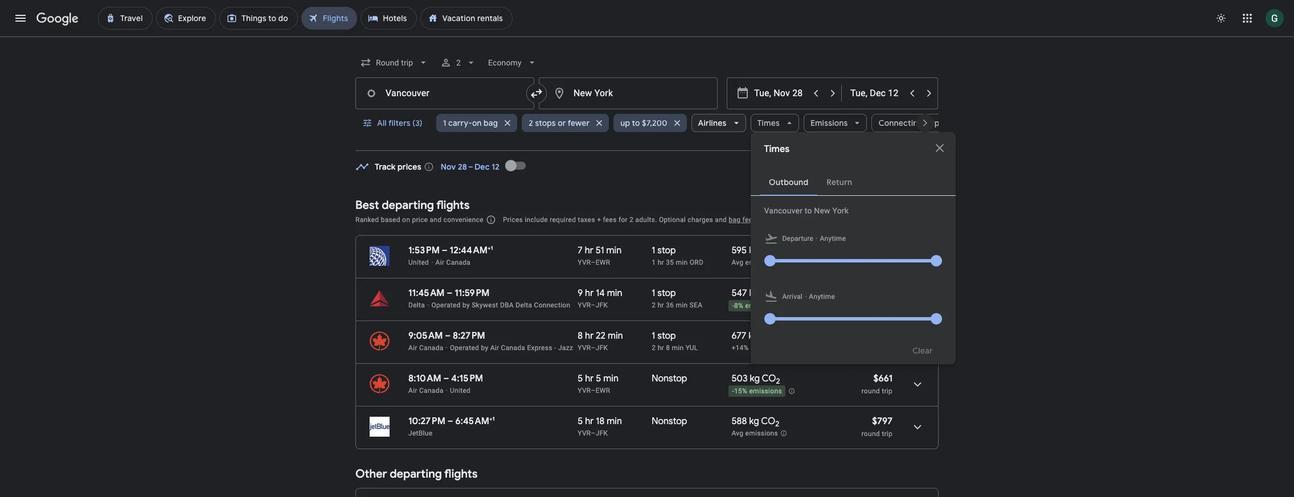 Task type: describe. For each thing, give the bounding box(es) containing it.
other departing flights
[[356, 467, 478, 482]]

1 stop flight. element for 8 hr 22 min
[[652, 331, 676, 344]]

based
[[381, 216, 401, 224]]

connection
[[534, 302, 571, 309]]

6:45 am
[[456, 416, 490, 427]]

trip for $661
[[882, 388, 893, 396]]

 image for 5 hr 5 min
[[446, 387, 448, 395]]

hr inside 1 stop 2 hr 8 min yul
[[658, 344, 665, 352]]

canada down 8:10 am
[[419, 387, 444, 395]]

1 inside 10:27 pm – 6:45 am + 1
[[493, 416, 495, 423]]

28 – dec
[[458, 162, 490, 172]]

taxes
[[578, 216, 596, 224]]

$476
[[873, 245, 893, 256]]

kg for 503
[[750, 373, 760, 385]]

stop for 8 hr 22 min
[[658, 331, 676, 342]]

best
[[356, 198, 379, 213]]

1 stop 2 hr 36 min sea
[[652, 288, 703, 309]]

ranked based on price and convenience
[[356, 216, 484, 224]]

or
[[558, 118, 566, 128]]

Departure time: 11:45 AM. text field
[[409, 288, 445, 299]]

departing for best
[[382, 198, 434, 213]]

14
[[596, 288, 605, 299]]

$661
[[874, 373, 893, 385]]

2 inside 595 kg co 2
[[776, 249, 780, 258]]

vancouver to new york
[[765, 206, 849, 215]]

+ for 5
[[490, 416, 493, 423]]

jfk for 14
[[596, 302, 608, 309]]

airlines button
[[692, 109, 746, 137]]

times button
[[751, 109, 800, 137]]

2 stops or fewer button
[[522, 109, 609, 137]]

stop for 7 hr 51 min
[[658, 245, 676, 256]]

nov
[[441, 162, 456, 172]]

jazz
[[559, 344, 573, 352]]

588
[[732, 416, 747, 427]]

1 stop flight. element for 9 hr 14 min
[[652, 288, 676, 301]]

trip for $476
[[882, 259, 893, 267]]

2 delta from the left
[[516, 302, 533, 309]]

1 stop flight. element for 7 hr 51 min
[[652, 245, 676, 258]]

min inside 1 stop 1 hr 35 min ord
[[676, 259, 688, 267]]

adults.
[[636, 216, 658, 224]]

2 fees from the left
[[743, 216, 757, 224]]

– inside 10:27 pm – 6:45 am + 1
[[448, 416, 453, 427]]

co for 503
[[762, 373, 777, 385]]

Arrival time: 4:15 PM. text field
[[452, 373, 483, 385]]

Arrival time: 11:59 PM. text field
[[455, 288, 490, 299]]

avg emissions for 588
[[732, 430, 779, 438]]

to for vancouver
[[805, 206, 813, 215]]

2 inside 547 kg co 2 -8% emissions
[[776, 291, 780, 301]]

optional
[[659, 216, 686, 224]]

2 vertical spatial -
[[733, 388, 735, 396]]

– inside the '5 hr 5 min yvr – ewr'
[[591, 387, 596, 395]]

595 kg co 2
[[732, 245, 780, 258]]

36
[[666, 302, 674, 309]]

assistance
[[830, 216, 865, 224]]

times inside "popup button"
[[758, 118, 780, 128]]

co for 677
[[761, 331, 775, 342]]

min inside "8 hr 22 min yvr – jfk"
[[608, 331, 623, 342]]

1:53 pm – 12:44 am + 1
[[409, 245, 493, 256]]

7
[[578, 245, 583, 256]]

0 vertical spatial anytime
[[820, 235, 847, 243]]

layover (1 of 1) is a 2 hr 8 min layover at montréal-pierre elliott trudeau international airport in montreal. element
[[652, 344, 726, 353]]

nov 28 – dec 12
[[441, 162, 500, 172]]

filters
[[389, 118, 411, 128]]

co for 595
[[762, 245, 776, 256]]

flights for other departing flights
[[445, 467, 478, 482]]

skywest
[[472, 302, 499, 309]]

12:44 am
[[450, 245, 488, 256]]

kg for 588
[[750, 416, 760, 427]]

york
[[833, 206, 849, 215]]

5 for 18
[[578, 416, 583, 427]]

flight details. leaves vancouver international airport at 10:27 pm on tuesday, november 28 and arrives at john f. kennedy international airport at 6:45 am on wednesday, november 29. image
[[905, 414, 932, 441]]

2 inside popup button
[[457, 58, 461, 67]]

$661 round trip
[[862, 373, 893, 396]]

8:10 am – 4:15 pm
[[409, 373, 483, 385]]

emissions inside 547 kg co 2 -8% emissions
[[746, 302, 778, 310]]

2 inside popup button
[[529, 118, 533, 128]]

5 hr 18 min yvr – jfk
[[578, 416, 622, 438]]

Arrival time: 12:44 AM on  Wednesday, November 29. text field
[[450, 245, 493, 256]]

1 inside popup button
[[443, 118, 447, 128]]

all
[[377, 118, 387, 128]]

total duration 8 hr 22 min. element
[[578, 331, 652, 344]]

 image inside search field
[[805, 291, 807, 303]]

air canada for 9:05 am
[[409, 344, 444, 352]]

– inside 5 hr 18 min yvr – jfk
[[591, 430, 596, 438]]

sea
[[690, 302, 703, 309]]

9:05 am
[[409, 331, 443, 342]]

ord
[[690, 259, 704, 267]]

operated by air canada express - jazz
[[450, 344, 573, 352]]

yul
[[686, 344, 699, 352]]

operated by skywest dba delta connection
[[432, 302, 571, 309]]

547 kg co 2 -8% emissions
[[732, 288, 780, 310]]

flights for best departing flights
[[437, 198, 470, 213]]

connecting airports
[[879, 118, 956, 128]]

vancouver
[[765, 206, 803, 215]]

Departure time: 8:10 AM. text field
[[409, 373, 442, 385]]

air canada for 8:10 am
[[409, 387, 444, 395]]

– inside the 7 hr 51 min yvr – ewr
[[591, 259, 596, 267]]

jetblue
[[409, 430, 433, 438]]

on for carry-
[[472, 118, 482, 128]]

departing for other
[[390, 467, 442, 482]]

trip for $797
[[882, 430, 893, 438]]

other
[[356, 467, 387, 482]]

hr inside the '5 hr 5 min yvr – ewr'
[[585, 373, 594, 385]]

Departure time: 1:53 PM. text field
[[409, 245, 440, 256]]

up to $7,200 button
[[614, 109, 687, 137]]

547
[[732, 288, 748, 299]]

flight details. leaves vancouver international airport at 8:10 am on tuesday, november 28 and arrives at newark liberty international airport at 4:15 pm on tuesday, november 28. image
[[905, 371, 932, 398]]

kg for 595
[[749, 245, 760, 256]]

leaves vancouver international airport at 9:05 am on tuesday, november 28 and arrives at john f. kennedy international airport at 8:27 pm on tuesday, november 28. element
[[409, 331, 485, 342]]

35
[[666, 259, 674, 267]]

track
[[375, 162, 396, 172]]

co for 547
[[762, 288, 776, 299]]

ranked
[[356, 216, 379, 224]]

main menu image
[[14, 11, 27, 25]]

operated for operated by air canada express - jazz
[[450, 344, 479, 352]]

learn more about tracked prices image
[[424, 162, 434, 172]]

1 and from the left
[[430, 216, 442, 224]]

hr inside 1 stop 1 hr 35 min ord
[[658, 259, 665, 267]]

2 inside 503 kg co 2
[[777, 377, 781, 387]]

503 kg co 2
[[732, 373, 781, 387]]

-15% emissions
[[733, 388, 783, 396]]

operated for operated by skywest dba delta connection
[[432, 302, 461, 309]]

15%
[[735, 388, 748, 396]]

change appearance image
[[1208, 5, 1236, 32]]

min inside 1 stop 2 hr 36 min sea
[[676, 302, 688, 309]]

9 hr 14 min yvr – jfk
[[578, 288, 623, 309]]

prices include required taxes + fees for 2 adults. optional charges and bag fees may apply. passenger assistance
[[503, 216, 865, 224]]

none text field inside search field
[[356, 78, 535, 109]]

co for 588
[[762, 416, 776, 427]]

1 stop 2 hr 8 min yul
[[652, 331, 699, 352]]

passenger
[[795, 216, 828, 224]]

total duration 5 hr 18 min. element
[[578, 416, 652, 429]]

canada down 1:53 pm – 12:44 am + 1
[[447, 259, 471, 267]]

– left 4:15 pm
[[444, 373, 449, 385]]

$797
[[873, 416, 893, 427]]

by for air
[[481, 344, 489, 352]]

learn more about ranking image
[[486, 215, 496, 225]]

0 horizontal spatial united
[[409, 259, 429, 267]]

7 hr 51 min yvr – ewr
[[578, 245, 622, 267]]

1 horizontal spatial united
[[450, 387, 471, 395]]

– inside "8 hr 22 min yvr – jfk"
[[591, 344, 596, 352]]

include
[[525, 216, 548, 224]]

layover (1 of 1) is a 1 hr 35 min layover at o'hare international airport in chicago. element
[[652, 258, 726, 267]]

yvr for 8 hr 22 min
[[578, 344, 591, 352]]

$797 round trip
[[862, 416, 893, 438]]

round for $661
[[862, 388, 881, 396]]

emissions button
[[804, 109, 868, 137]]

stops
[[535, 118, 556, 128]]

– left 8:27 pm
[[445, 331, 451, 342]]

0 vertical spatial air canada
[[436, 259, 471, 267]]

yvr for 5 hr 18 min
[[578, 430, 591, 438]]

(3)
[[413, 118, 423, 128]]

min inside 5 hr 18 min yvr – jfk
[[607, 416, 622, 427]]

661 US dollars text field
[[874, 373, 893, 385]]

nonstop for 5 hr 5 min
[[652, 373, 688, 385]]

hr inside 1 stop 2 hr 36 min sea
[[658, 302, 665, 309]]



Task type: locate. For each thing, give the bounding box(es) containing it.
1 vertical spatial times
[[765, 144, 790, 155]]

 image for 8 hr 22 min
[[446, 344, 448, 352]]

round inside $476 round trip
[[862, 259, 881, 267]]

prices
[[503, 216, 523, 224]]

1 trip from the top
[[882, 259, 893, 267]]

10:27 pm – 6:45 am + 1
[[409, 416, 495, 427]]

Arrival time: 8:27 PM. text field
[[453, 331, 485, 342]]

to up passenger
[[805, 206, 813, 215]]

+14%
[[732, 344, 749, 352]]

1 horizontal spatial 8
[[666, 344, 670, 352]]

1 vertical spatial avg emissions
[[732, 430, 779, 438]]

yvr inside the 7 hr 51 min yvr – ewr
[[578, 259, 591, 267]]

required
[[550, 216, 576, 224]]

fees
[[603, 216, 617, 224], [743, 216, 757, 224]]

- inside 547 kg co 2 -8% emissions
[[733, 302, 735, 310]]

kg inside 677 kg co 2 +14% emissions
[[749, 331, 759, 342]]

co left arrival
[[762, 288, 776, 299]]

emissions right 8%
[[746, 302, 778, 310]]

to
[[632, 118, 640, 128], [805, 206, 813, 215]]

0 vertical spatial operated
[[432, 302, 461, 309]]

stop inside 1 stop 2 hr 36 min sea
[[658, 288, 676, 299]]

10:27 pm
[[409, 416, 446, 427]]

bag inside popup button
[[484, 118, 498, 128]]

2 vertical spatial round
[[862, 430, 881, 438]]

emissions inside 677 kg co 2 +14% emissions
[[751, 344, 784, 352]]

- down 547
[[733, 302, 735, 310]]

8 left yul
[[666, 344, 670, 352]]

min right 18
[[607, 416, 622, 427]]

0 horizontal spatial by
[[463, 302, 470, 309]]

hr inside 9 hr 14 min yvr – jfk
[[585, 288, 594, 299]]

best departing flights
[[356, 198, 470, 213]]

1 vertical spatial by
[[481, 344, 489, 352]]

– down total duration 5 hr 5 min. element
[[591, 387, 596, 395]]

Departure time: 10:27 PM. text field
[[409, 416, 446, 427]]

nonstop for 5 hr 18 min
[[652, 416, 688, 427]]

2 vertical spatial 1 stop flight. element
[[652, 331, 676, 344]]

0 vertical spatial 1 stop flight. element
[[652, 245, 676, 258]]

min
[[607, 245, 622, 256], [676, 259, 688, 267], [607, 288, 623, 299], [676, 302, 688, 309], [608, 331, 623, 342], [672, 344, 684, 352], [604, 373, 619, 385], [607, 416, 622, 427]]

avg emissions down 588 kg co 2 on the bottom right of page
[[732, 430, 779, 438]]

layover (1 of 1) is a 2 hr 36 min layover at seattle-tacoma international airport in seattle. element
[[652, 301, 726, 310]]

1 vertical spatial anytime
[[810, 293, 836, 301]]

jfk
[[596, 302, 608, 309], [596, 344, 608, 352], [596, 430, 608, 438]]

canada down 9:05 am
[[419, 344, 444, 352]]

$476 round trip
[[862, 245, 893, 267]]

1 vertical spatial ewr
[[596, 387, 611, 395]]

delta
[[409, 302, 425, 309], [516, 302, 533, 309]]

jfk inside 9 hr 14 min yvr – jfk
[[596, 302, 608, 309]]

co up -15% emissions
[[762, 373, 777, 385]]

united down arrival time: 4:15 pm. text field
[[450, 387, 471, 395]]

emissions down 503 kg co 2
[[750, 388, 783, 396]]

2 inside 1 stop 2 hr 8 min yul
[[652, 344, 656, 352]]

hr left yul
[[658, 344, 665, 352]]

1 fees from the left
[[603, 216, 617, 224]]

jfk inside 5 hr 18 min yvr – jfk
[[596, 430, 608, 438]]

1 vertical spatial departing
[[390, 467, 442, 482]]

round inside $661 round trip
[[862, 388, 881, 396]]

None search field
[[356, 49, 975, 365]]

1 stop 1 hr 35 min ord
[[652, 245, 704, 267]]

3 trip from the top
[[882, 430, 893, 438]]

prices
[[398, 162, 422, 172]]

8 left the 22
[[578, 331, 583, 342]]

air canada down 8:10 am
[[409, 387, 444, 395]]

1 carry-on bag button
[[436, 109, 518, 137]]

canada left "express"
[[501, 344, 526, 352]]

total duration 7 hr 51 min. element
[[578, 245, 652, 258]]

avg down 595
[[732, 259, 744, 267]]

bag
[[484, 118, 498, 128], [729, 216, 741, 224]]

emissions right +14%
[[751, 344, 784, 352]]

by for skywest
[[463, 302, 470, 309]]

yvr inside 5 hr 18 min yvr – jfk
[[578, 430, 591, 438]]

1 vertical spatial flights
[[445, 467, 478, 482]]

1 vertical spatial 1 stop flight. element
[[652, 288, 676, 301]]

2 vertical spatial  image
[[446, 387, 448, 395]]

– inside 9 hr 14 min yvr – jfk
[[591, 302, 596, 309]]

2 avg emissions from the top
[[732, 430, 779, 438]]

1 vertical spatial  image
[[446, 344, 448, 352]]

ewr inside the 7 hr 51 min yvr – ewr
[[596, 259, 611, 267]]

1 left 35
[[652, 259, 656, 267]]

round down '$661'
[[862, 388, 881, 396]]

anytime down passenger assistance button
[[820, 235, 847, 243]]

express
[[527, 344, 553, 352]]

1 vertical spatial trip
[[882, 388, 893, 396]]

1 vertical spatial united
[[450, 387, 471, 395]]

min left yul
[[672, 344, 684, 352]]

0 vertical spatial -
[[733, 302, 735, 310]]

1 vertical spatial on
[[402, 216, 410, 224]]

trip inside $797 round trip
[[882, 430, 893, 438]]

min right 35
[[676, 259, 688, 267]]

min right 51
[[607, 245, 622, 256]]

1 inside 1 stop 2 hr 36 min sea
[[652, 288, 656, 299]]

1 vertical spatial round
[[862, 388, 881, 396]]

2 inside 677 kg co 2 +14% emissions
[[775, 334, 779, 344]]

yvr for 9 hr 14 min
[[578, 302, 591, 309]]

1 horizontal spatial fees
[[743, 216, 757, 224]]

2 vertical spatial stop
[[658, 331, 676, 342]]

avg emissions for 595
[[732, 259, 779, 267]]

1:53 pm
[[409, 245, 440, 256]]

2 vertical spatial +
[[490, 416, 493, 423]]

anytime
[[820, 235, 847, 243], [810, 293, 836, 301]]

– left 6:45 am
[[448, 416, 453, 427]]

yvr down 7
[[578, 259, 591, 267]]

1 stop from the top
[[658, 245, 676, 256]]

None text field
[[356, 78, 535, 109]]

bag right carry-
[[484, 118, 498, 128]]

min right the 22
[[608, 331, 623, 342]]

0 horizontal spatial delta
[[409, 302, 425, 309]]

co inside 677 kg co 2 +14% emissions
[[761, 331, 775, 342]]

stop up layover (1 of 1) is a 2 hr 8 min layover at montréal-pierre elliott trudeau international airport in montreal. element
[[658, 331, 676, 342]]

min right the 14
[[607, 288, 623, 299]]

stop inside 1 stop 2 hr 8 min yul
[[658, 331, 676, 342]]

on inside 1 carry-on bag popup button
[[472, 118, 482, 128]]

+ inside 1:53 pm – 12:44 am + 1
[[488, 245, 491, 252]]

2 avg from the top
[[732, 430, 744, 438]]

3 jfk from the top
[[596, 430, 608, 438]]

1 jfk from the top
[[596, 302, 608, 309]]

3 1 stop flight. element from the top
[[652, 331, 676, 344]]

2 and from the left
[[716, 216, 727, 224]]

canada
[[447, 259, 471, 267], [419, 344, 444, 352], [501, 344, 526, 352], [419, 387, 444, 395]]

total duration 5 hr 5 min. element
[[578, 373, 652, 386]]

operated down the 11:45 am – 11:59 pm
[[432, 302, 461, 309]]

times down departure text field
[[758, 118, 780, 128]]

air canada down 1:53 pm – 12:44 am + 1
[[436, 259, 471, 267]]

– down total duration 9 hr 14 min. element
[[591, 302, 596, 309]]

– right departure time: 1:53 pm. text field
[[442, 245, 448, 256]]

2 jfk from the top
[[596, 344, 608, 352]]

– down total duration 5 hr 18 min. element
[[591, 430, 596, 438]]

kg right the 677
[[749, 331, 759, 342]]

leaves vancouver international airport at 11:45 am on tuesday, november 28 and arrives at john f. kennedy international airport at 11:59 pm on tuesday, november 28. element
[[409, 288, 490, 299]]

2 ewr from the top
[[596, 387, 611, 395]]

1 up layover (1 of 1) is a 2 hr 8 min layover at montréal-pierre elliott trudeau international airport in montreal. element
[[652, 331, 656, 342]]

1 vertical spatial 8
[[666, 344, 670, 352]]

1 stop flight. element
[[652, 245, 676, 258], [652, 288, 676, 301], [652, 331, 676, 344]]

5 yvr from the top
[[578, 430, 591, 438]]

kg for 677
[[749, 331, 759, 342]]

kg inside 503 kg co 2
[[750, 373, 760, 385]]

4 yvr from the top
[[578, 387, 591, 395]]

1 horizontal spatial delta
[[516, 302, 533, 309]]

yvr down total duration 5 hr 18 min. element
[[578, 430, 591, 438]]

all filters (3) button
[[356, 109, 432, 137]]

2 yvr from the top
[[578, 302, 591, 309]]

2 nonstop from the top
[[652, 416, 688, 427]]

co inside 547 kg co 2 -8% emissions
[[762, 288, 776, 299]]

close dialog image
[[933, 141, 947, 155]]

1 down adults.
[[652, 245, 656, 256]]

1 stop flight. element down 36
[[652, 331, 676, 344]]

2 round from the top
[[862, 388, 881, 396]]

by down 8:27 pm
[[481, 344, 489, 352]]

hr left 18
[[585, 416, 594, 427]]

797 US dollars text field
[[873, 416, 893, 427]]

11:45 am – 11:59 pm
[[409, 288, 490, 299]]

kg inside 547 kg co 2 -8% emissions
[[750, 288, 760, 299]]

 image down 9:05 am – 8:27 pm
[[446, 344, 448, 352]]

connecting airports button
[[872, 109, 975, 137]]

nonstop flight. element for 5 hr 18 min
[[652, 416, 688, 429]]

connecting
[[879, 118, 923, 128]]

1 left carry-
[[443, 118, 447, 128]]

kg
[[749, 245, 760, 256], [750, 288, 760, 299], [749, 331, 759, 342], [750, 373, 760, 385], [750, 416, 760, 427]]

none search field containing times
[[356, 49, 975, 365]]

trip down '$661'
[[882, 388, 893, 396]]

kg right 588
[[750, 416, 760, 427]]

yvr inside "8 hr 22 min yvr – jfk"
[[578, 344, 591, 352]]

3 round from the top
[[862, 430, 881, 438]]

0 vertical spatial avg emissions
[[732, 259, 779, 267]]

2 button
[[436, 49, 482, 76]]

and right price
[[430, 216, 442, 224]]

find the best price region
[[356, 152, 939, 190]]

min inside the 7 hr 51 min yvr – ewr
[[607, 245, 622, 256]]

0 vertical spatial times
[[758, 118, 780, 128]]

+ inside 10:27 pm – 6:45 am + 1
[[490, 416, 493, 423]]

emissions
[[746, 259, 779, 267], [746, 302, 778, 310], [751, 344, 784, 352], [750, 388, 783, 396], [746, 430, 779, 438]]

on inside main content
[[402, 216, 410, 224]]

0 vertical spatial ewr
[[596, 259, 611, 267]]

bag fees button
[[729, 216, 757, 224]]

11:45 am
[[409, 288, 445, 299]]

0 vertical spatial bag
[[484, 118, 498, 128]]

next image
[[912, 109, 939, 137]]

hr inside "8 hr 22 min yvr – jfk"
[[585, 331, 594, 342]]

2 vertical spatial jfk
[[596, 430, 608, 438]]

0 vertical spatial nonstop flight. element
[[652, 373, 688, 386]]

–
[[442, 245, 448, 256], [591, 259, 596, 267], [447, 288, 453, 299], [591, 302, 596, 309], [445, 331, 451, 342], [591, 344, 596, 352], [444, 373, 449, 385], [591, 387, 596, 395], [448, 416, 453, 427], [591, 430, 596, 438]]

8:27 pm
[[453, 331, 485, 342]]

5 for 5
[[578, 373, 583, 385]]

18
[[596, 416, 605, 427]]

hr right 7
[[585, 245, 594, 256]]

1 vertical spatial +
[[488, 245, 491, 252]]

trip inside $476 round trip
[[882, 259, 893, 267]]

2 vertical spatial air canada
[[409, 387, 444, 395]]

Departure time: 9:05 AM. text field
[[409, 331, 443, 342]]

– inside 1:53 pm – 12:44 am + 1
[[442, 245, 448, 256]]

stop inside 1 stop 1 hr 35 min ord
[[658, 245, 676, 256]]

- down 503
[[733, 388, 735, 396]]

1 vertical spatial air canada
[[409, 344, 444, 352]]

ewr
[[596, 259, 611, 267], [596, 387, 611, 395]]

1 horizontal spatial to
[[805, 206, 813, 215]]

1 inside 1:53 pm – 12:44 am + 1
[[491, 245, 493, 252]]

1 inside 1 stop 2 hr 8 min yul
[[652, 331, 656, 342]]

jfk down the 14
[[596, 302, 608, 309]]

2 1 stop flight. element from the top
[[652, 288, 676, 301]]

1 vertical spatial nonstop
[[652, 416, 688, 427]]

min right 36
[[676, 302, 688, 309]]

united
[[409, 259, 429, 267], [450, 387, 471, 395]]

to inside up to $7,200 popup button
[[632, 118, 640, 128]]

2 stops or fewer
[[529, 118, 590, 128]]

8%
[[735, 302, 744, 310]]

3 stop from the top
[[658, 331, 676, 342]]

times
[[758, 118, 780, 128], [765, 144, 790, 155]]

5 inside 5 hr 18 min yvr – jfk
[[578, 416, 583, 427]]

– left 11:59 pm
[[447, 288, 453, 299]]

1 vertical spatial avg
[[732, 430, 744, 438]]

co
[[762, 245, 776, 256], [762, 288, 776, 299], [761, 331, 775, 342], [762, 373, 777, 385], [762, 416, 776, 427]]

stop up 36
[[658, 288, 676, 299]]

delta down 11:45 am
[[409, 302, 425, 309]]

airlines
[[699, 118, 727, 128]]

+ for 7
[[488, 245, 491, 252]]

fees left the for
[[603, 216, 617, 224]]

emissions down 588 kg co 2 on the bottom right of page
[[746, 430, 779, 438]]

0 vertical spatial departing
[[382, 198, 434, 213]]

22
[[596, 331, 606, 342]]

1 stop flight. element up 35
[[652, 245, 676, 258]]

1 up 'layover (1 of 1) is a 2 hr 36 min layover at seattle-tacoma international airport in seattle.' element
[[652, 288, 656, 299]]

1 avg emissions from the top
[[732, 259, 779, 267]]

1 nonstop from the top
[[652, 373, 688, 385]]

hr left 35
[[658, 259, 665, 267]]

trip down $797
[[882, 430, 893, 438]]

ewr down total duration 5 hr 5 min. element
[[596, 387, 611, 395]]

1 right 12:44 am
[[491, 245, 493, 252]]

min down "8 hr 22 min yvr – jfk"
[[604, 373, 619, 385]]

co inside 588 kg co 2
[[762, 416, 776, 427]]

stop for 9 hr 14 min
[[658, 288, 676, 299]]

– down 51
[[591, 259, 596, 267]]

0 vertical spatial avg
[[732, 259, 744, 267]]

0 vertical spatial  image
[[805, 291, 807, 303]]

1 nonstop flight. element from the top
[[652, 373, 688, 386]]

2 trip from the top
[[882, 388, 893, 396]]

co right 595
[[762, 245, 776, 256]]

leaves vancouver international airport at 10:27 pm on tuesday, november 28 and arrives at john f. kennedy international airport at 6:45 am on wednesday, november 29. element
[[409, 416, 495, 427]]

0 horizontal spatial and
[[430, 216, 442, 224]]

arrival
[[783, 293, 803, 301]]

8 hr 22 min yvr – jfk
[[578, 331, 623, 352]]

588 kg co 2
[[732, 416, 780, 429]]

nonstop flight. element for 5 hr 5 min
[[652, 373, 688, 386]]

min inside 1 stop 2 hr 8 min yul
[[672, 344, 684, 352]]

flights down 10:27 pm – 6:45 am + 1
[[445, 467, 478, 482]]

on for based
[[402, 216, 410, 224]]

1 horizontal spatial on
[[472, 118, 482, 128]]

None text field
[[539, 78, 718, 109]]

1 yvr from the top
[[578, 259, 591, 267]]

yvr for 5 hr 5 min
[[578, 387, 591, 395]]

2 inside 1 stop 2 hr 36 min sea
[[652, 302, 656, 309]]

476 US dollars text field
[[873, 245, 893, 256]]

8 inside 1 stop 2 hr 8 min yul
[[666, 344, 670, 352]]

0 vertical spatial flights
[[437, 198, 470, 213]]

avg for 595
[[732, 259, 744, 267]]

leaves vancouver international airport at 1:53 pm on tuesday, november 28 and arrives at newark liberty international airport at 12:44 am on wednesday, november 29. element
[[409, 245, 493, 256]]

on left price
[[402, 216, 410, 224]]

jfk inside "8 hr 22 min yvr – jfk"
[[596, 344, 608, 352]]

8 inside "8 hr 22 min yvr – jfk"
[[578, 331, 583, 342]]

588 US dollars text field
[[872, 331, 893, 342]]

2
[[457, 58, 461, 67], [529, 118, 533, 128], [630, 216, 634, 224], [776, 249, 780, 258], [776, 291, 780, 301], [652, 302, 656, 309], [775, 334, 779, 344], [652, 344, 656, 352], [777, 377, 781, 387], [776, 420, 780, 429]]

0 horizontal spatial bag
[[484, 118, 498, 128]]

51
[[596, 245, 605, 256]]

main content
[[356, 152, 939, 498]]

11:59 pm
[[455, 288, 490, 299]]

2 vertical spatial trip
[[882, 430, 893, 438]]

9
[[578, 288, 583, 299]]

departure
[[783, 235, 814, 243]]

swap origin and destination. image
[[530, 87, 544, 100]]

1 carry-on bag
[[443, 118, 498, 128]]

 image down "leaves vancouver international airport at 8:10 am on tuesday, november 28 and arrives at newark liberty international airport at 4:15 pm on tuesday, november 28." element
[[446, 387, 448, 395]]

1 delta from the left
[[409, 302, 425, 309]]

on up 28 – dec
[[472, 118, 482, 128]]

1 horizontal spatial by
[[481, 344, 489, 352]]

0 vertical spatial 8
[[578, 331, 583, 342]]

jfk down the 22
[[596, 344, 608, 352]]

- left jazz
[[555, 344, 557, 352]]

on
[[472, 118, 482, 128], [402, 216, 410, 224]]

1 vertical spatial nonstop flight. element
[[652, 416, 688, 429]]

1 right 6:45 am
[[493, 416, 495, 423]]

flights
[[437, 198, 470, 213], [445, 467, 478, 482]]

1
[[443, 118, 447, 128], [491, 245, 493, 252], [652, 245, 656, 256], [652, 259, 656, 267], [652, 288, 656, 299], [652, 331, 656, 342], [493, 416, 495, 423]]

8:10 am
[[409, 373, 442, 385]]

trip inside $661 round trip
[[882, 388, 893, 396]]

operated
[[432, 302, 461, 309], [450, 344, 479, 352]]

flights up convenience at the left
[[437, 198, 470, 213]]

co right the 677
[[761, 331, 775, 342]]

0 vertical spatial round
[[862, 259, 881, 267]]

hr left the 22
[[585, 331, 594, 342]]

air canada
[[436, 259, 471, 267], [409, 344, 444, 352], [409, 387, 444, 395]]

kg inside 588 kg co 2
[[750, 416, 760, 427]]

emissions
[[811, 118, 848, 128]]

hr left 36
[[658, 302, 665, 309]]

0 vertical spatial stop
[[658, 245, 676, 256]]

for
[[619, 216, 628, 224]]

0 vertical spatial +
[[597, 216, 601, 224]]

hr inside 5 hr 18 min yvr – jfk
[[585, 416, 594, 427]]

1 1 stop flight. element from the top
[[652, 245, 676, 258]]

min inside 9 hr 14 min yvr – jfk
[[607, 288, 623, 299]]

trip
[[882, 259, 893, 267], [882, 388, 893, 396], [882, 430, 893, 438]]

Return text field
[[851, 78, 903, 109]]

1 vertical spatial to
[[805, 206, 813, 215]]

kg inside 595 kg co 2
[[749, 245, 760, 256]]

1 horizontal spatial bag
[[729, 216, 741, 224]]

and right charges
[[716, 216, 727, 224]]

yvr down 9
[[578, 302, 591, 309]]

2 nonstop flight. element from the top
[[652, 416, 688, 429]]

jfk for 18
[[596, 430, 608, 438]]

ewr inside the '5 hr 5 min yvr – ewr'
[[596, 387, 611, 395]]

1 vertical spatial bag
[[729, 216, 741, 224]]

round for $476
[[862, 259, 881, 267]]

passenger assistance button
[[795, 216, 865, 224]]

kg for 547
[[750, 288, 760, 299]]

ewr down 51
[[596, 259, 611, 267]]

1 round from the top
[[862, 259, 881, 267]]

avg for 588
[[732, 430, 744, 438]]

air
[[436, 259, 445, 267], [409, 344, 418, 352], [491, 344, 499, 352], [409, 387, 418, 395]]

convenience
[[444, 216, 484, 224]]

0 horizontal spatial 8
[[578, 331, 583, 342]]

min inside the '5 hr 5 min yvr – ewr'
[[604, 373, 619, 385]]

1 stop flight. element up 36
[[652, 288, 676, 301]]

Departure text field
[[755, 78, 807, 109]]

yvr inside the '5 hr 5 min yvr – ewr'
[[578, 387, 591, 395]]

2 stop from the top
[[658, 288, 676, 299]]

1 vertical spatial -
[[555, 344, 557, 352]]

kg right 547
[[750, 288, 760, 299]]

emissions down 595 kg co 2
[[746, 259, 779, 267]]

loading results progress bar
[[0, 36, 1295, 39]]

main content containing best departing flights
[[356, 152, 939, 498]]

3 yvr from the top
[[578, 344, 591, 352]]

dba
[[500, 302, 514, 309]]

to for up
[[632, 118, 640, 128]]

Arrival time: 6:45 AM on  Wednesday, November 29. text field
[[456, 416, 495, 427]]

1 vertical spatial operated
[[450, 344, 479, 352]]

nonstop flight. element
[[652, 373, 688, 386], [652, 416, 688, 429]]

1 vertical spatial jfk
[[596, 344, 608, 352]]

yvr right jazz
[[578, 344, 591, 352]]

round down $476
[[862, 259, 881, 267]]

charges
[[688, 216, 714, 224]]

leaves vancouver international airport at 8:10 am on tuesday, november 28 and arrives at newark liberty international airport at 4:15 pm on tuesday, november 28. element
[[409, 373, 483, 385]]

up to $7,200
[[621, 118, 668, 128]]

ewr for 5
[[596, 387, 611, 395]]

delta right dba
[[516, 302, 533, 309]]

0 vertical spatial trip
[[882, 259, 893, 267]]

None field
[[356, 52, 434, 73], [484, 52, 543, 73], [356, 52, 434, 73], [484, 52, 543, 73]]

0 horizontal spatial to
[[632, 118, 640, 128]]

departing down jetblue
[[390, 467, 442, 482]]

12
[[492, 162, 500, 172]]

yvr inside 9 hr 14 min yvr – jfk
[[578, 302, 591, 309]]

round for $797
[[862, 430, 881, 438]]

2 inside 588 kg co 2
[[776, 420, 780, 429]]

yvr
[[578, 259, 591, 267], [578, 302, 591, 309], [578, 344, 591, 352], [578, 387, 591, 395], [578, 430, 591, 438]]

round inside $797 round trip
[[862, 430, 881, 438]]

bag left may
[[729, 216, 741, 224]]

0 horizontal spatial fees
[[603, 216, 617, 224]]

 image
[[805, 291, 807, 303], [446, 344, 448, 352], [446, 387, 448, 395]]

fewer
[[568, 118, 590, 128]]

0 vertical spatial to
[[632, 118, 640, 128]]

hr inside the 7 hr 51 min yvr – ewr
[[585, 245, 594, 256]]

jfk for 22
[[596, 344, 608, 352]]

1 vertical spatial stop
[[658, 288, 676, 299]]

1 avg from the top
[[732, 259, 744, 267]]

to right up
[[632, 118, 640, 128]]

ewr for 51
[[596, 259, 611, 267]]

0 vertical spatial nonstop
[[652, 373, 688, 385]]

co inside 503 kg co 2
[[762, 373, 777, 385]]

$7,200
[[642, 118, 668, 128]]

co inside 595 kg co 2
[[762, 245, 776, 256]]

jfk down 18
[[596, 430, 608, 438]]

total duration 9 hr 14 min. element
[[578, 288, 652, 301]]

kg up -15% emissions
[[750, 373, 760, 385]]

0 horizontal spatial on
[[402, 216, 410, 224]]

503
[[732, 373, 748, 385]]

yvr for 7 hr 51 min
[[578, 259, 591, 267]]

avg down 588
[[732, 430, 744, 438]]

fees left may
[[743, 216, 757, 224]]

0 vertical spatial by
[[463, 302, 470, 309]]

0 vertical spatial united
[[409, 259, 429, 267]]

stop
[[658, 245, 676, 256], [658, 288, 676, 299], [658, 331, 676, 342]]

1 ewr from the top
[[596, 259, 611, 267]]

1 horizontal spatial and
[[716, 216, 727, 224]]

– down total duration 8 hr 22 min. element
[[591, 344, 596, 352]]

track prices
[[375, 162, 422, 172]]

co right 588
[[762, 416, 776, 427]]

by down 11:59 pm text box
[[463, 302, 470, 309]]

0 vertical spatial on
[[472, 118, 482, 128]]

0 vertical spatial jfk
[[596, 302, 608, 309]]



Task type: vqa. For each thing, say whether or not it's contained in the screenshot.
2nd · from left
no



